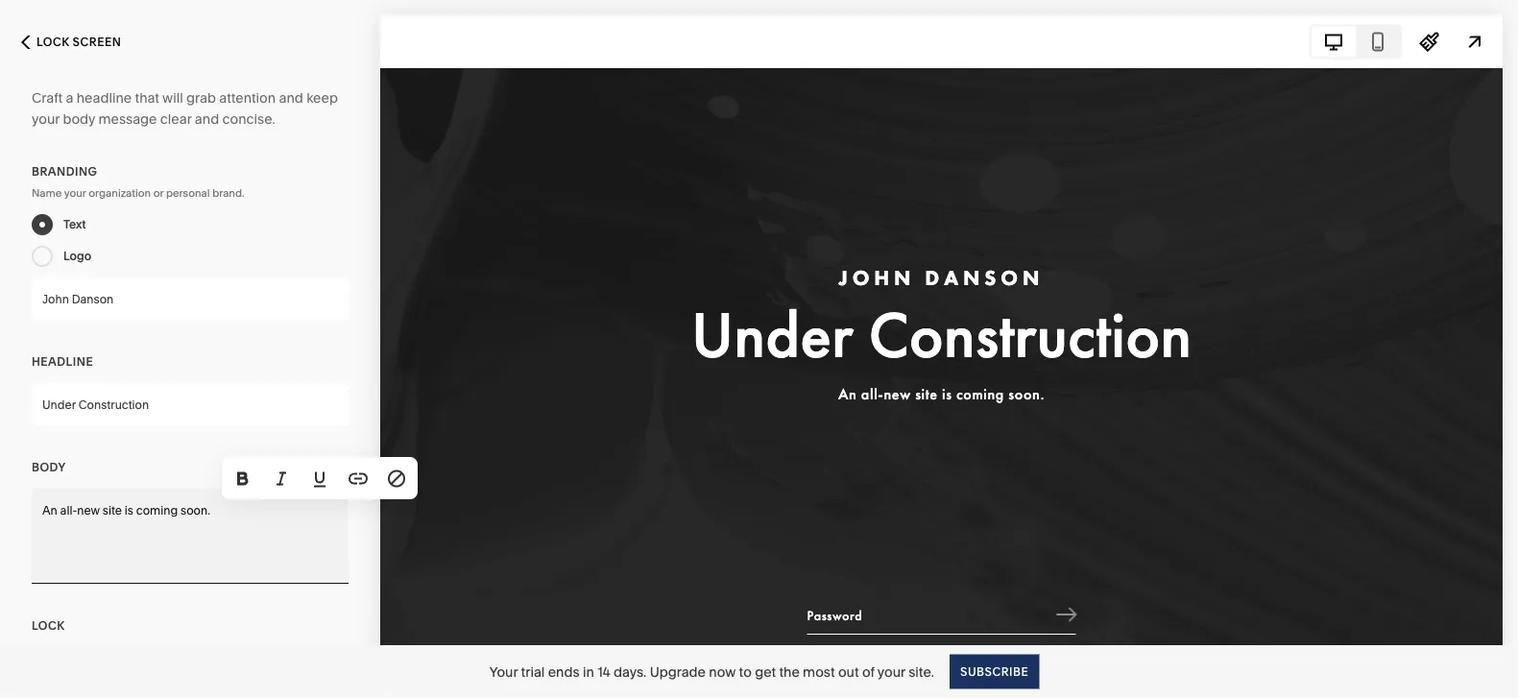 Task type: locate. For each thing, give the bounding box(es) containing it.
and down grab on the left of page
[[195, 111, 219, 127]]

will
[[162, 90, 183, 106]]

1 horizontal spatial your
[[64, 186, 86, 199]]

screen
[[73, 35, 121, 49]]

of
[[862, 664, 875, 680]]

0 horizontal spatial your
[[32, 111, 60, 127]]

site.
[[909, 664, 934, 680]]

coming
[[136, 504, 178, 518]]

your down branding
[[64, 186, 86, 199]]

and
[[279, 90, 303, 106], [195, 111, 219, 127]]

name
[[32, 186, 62, 199]]

1 vertical spatial lock
[[32, 619, 65, 633]]

1 horizontal spatial and
[[279, 90, 303, 106]]

0 vertical spatial and
[[279, 90, 303, 106]]

clear
[[160, 111, 192, 127]]

your inside 'craft a headline that will grab attention and keep your body message clear and concise.'
[[32, 111, 60, 127]]

body
[[32, 460, 66, 474]]

1 vertical spatial your
[[64, 186, 86, 199]]

strong icon image
[[232, 468, 253, 489]]

your down craft
[[32, 111, 60, 127]]

logo
[[63, 249, 91, 263]]

soon.
[[181, 504, 210, 518]]

0 horizontal spatial and
[[195, 111, 219, 127]]

and left keep
[[279, 90, 303, 106]]

to
[[739, 664, 752, 680]]

lock
[[36, 35, 69, 49], [32, 619, 65, 633]]

the
[[779, 664, 800, 680]]

lock screen
[[36, 35, 121, 49]]

tab list
[[1312, 26, 1400, 57]]

your
[[32, 111, 60, 127], [64, 186, 86, 199], [877, 664, 905, 680]]

your right of
[[877, 664, 905, 680]]

concise.
[[222, 111, 275, 127]]

0 vertical spatial lock
[[36, 35, 69, 49]]

grab
[[186, 90, 216, 106]]

lock for lock
[[32, 619, 65, 633]]

craft
[[32, 90, 63, 106]]

1 vertical spatial and
[[195, 111, 219, 127]]

branding name your organization or personal brand.
[[32, 165, 244, 199]]

your
[[489, 664, 518, 680]]

site
[[103, 504, 122, 518]]

get
[[755, 664, 776, 680]]

subscribe button
[[950, 654, 1039, 689]]

new
[[77, 504, 100, 518]]

lock inside button
[[36, 35, 69, 49]]

trial
[[521, 664, 545, 680]]

is
[[125, 504, 133, 518]]

0 vertical spatial your
[[32, 111, 60, 127]]

personal
[[166, 186, 210, 199]]

lock screen button
[[0, 21, 142, 63]]

2 horizontal spatial your
[[877, 664, 905, 680]]



Task type: vqa. For each thing, say whether or not it's contained in the screenshot.
Craft a headline that will grab attention and keep your body message clear and concise.
yes



Task type: describe. For each thing, give the bounding box(es) containing it.
underline icon image
[[309, 468, 330, 489]]

now
[[709, 664, 736, 680]]

upgrade
[[650, 664, 706, 680]]

attention
[[219, 90, 276, 106]]

craft a headline that will grab attention and keep your body message clear and concise.
[[32, 90, 338, 127]]

most
[[803, 664, 835, 680]]

that
[[135, 90, 159, 106]]

Headline text field
[[32, 383, 349, 425]]

text
[[63, 217, 86, 231]]

in
[[583, 664, 594, 680]]

keep
[[306, 90, 338, 106]]

an
[[42, 504, 57, 518]]

headline
[[77, 90, 132, 106]]

organization
[[89, 186, 151, 199]]

message
[[98, 111, 157, 127]]

headline
[[32, 355, 93, 369]]

subscribe
[[960, 664, 1029, 678]]

days.
[[613, 664, 647, 680]]

ends
[[548, 664, 580, 680]]

Text text field
[[32, 277, 349, 320]]

your inside branding name your organization or personal brand.
[[64, 186, 86, 199]]

or
[[153, 186, 163, 199]]

all-
[[60, 504, 77, 518]]

body
[[63, 111, 95, 127]]

link icon image
[[348, 468, 369, 489]]

lock for lock screen
[[36, 35, 69, 49]]

your trial ends in 14 days. upgrade now to get the most out of your site.
[[489, 664, 934, 680]]

out
[[838, 664, 859, 680]]

branding
[[32, 165, 98, 179]]

italic icon image
[[271, 468, 292, 489]]

clear formatting icon image
[[386, 468, 407, 489]]

14
[[597, 664, 610, 680]]

brand.
[[212, 186, 244, 199]]

an all-new site is coming soon.
[[42, 504, 210, 518]]

2 vertical spatial your
[[877, 664, 905, 680]]

a
[[66, 90, 73, 106]]



